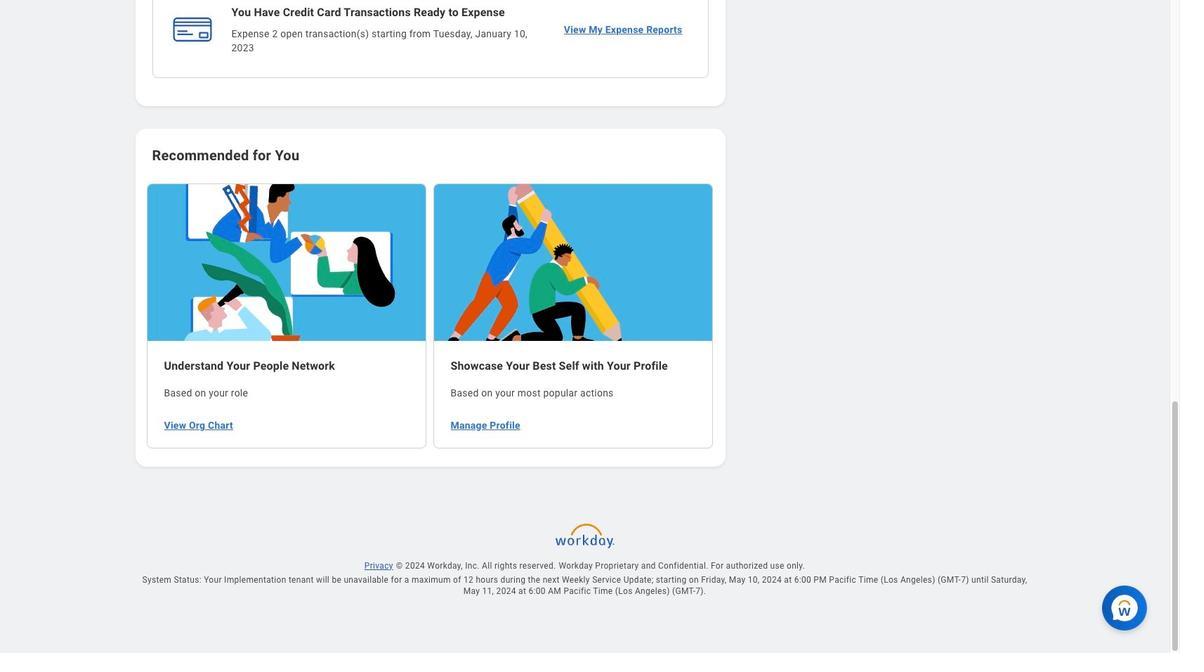 Task type: locate. For each thing, give the bounding box(es) containing it.
workday assistant region
[[1103, 580, 1153, 631]]

list
[[147, 182, 715, 450]]

footer
[[113, 517, 1058, 653]]



Task type: vqa. For each thing, say whether or not it's contained in the screenshot.
second 'Services' from the top
no



